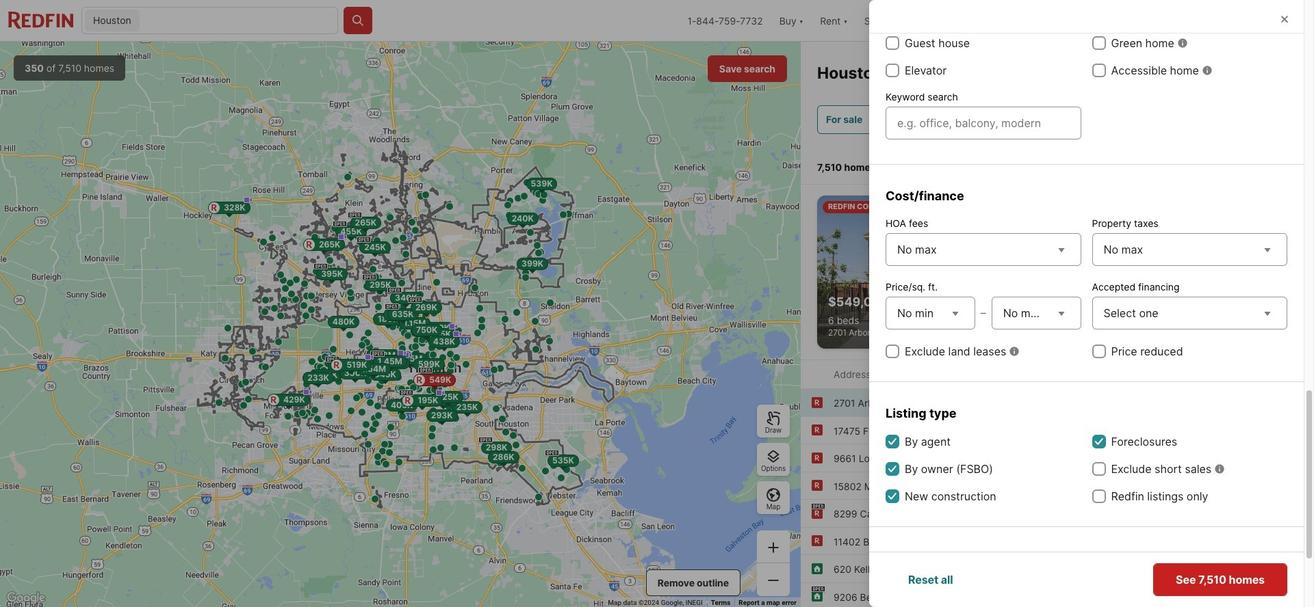 Task type: describe. For each thing, give the bounding box(es) containing it.
toggle search results table view tab
[[1237, 148, 1284, 182]]

select a min and max value element
[[886, 294, 1081, 333]]



Task type: vqa. For each thing, say whether or not it's contained in the screenshot.
3.50M
no



Task type: locate. For each thing, give the bounding box(es) containing it.
toggle search results photos view tab
[[1180, 148, 1234, 182]]

tab list
[[1167, 145, 1298, 184]]

google image
[[3, 590, 49, 608]]

dialog
[[869, 0, 1314, 608]]

e.g. office, balcony, modern text field
[[897, 115, 1070, 131]]

None checkbox
[[886, 36, 900, 50], [1092, 64, 1106, 77], [1092, 345, 1106, 359], [886, 435, 900, 449], [1092, 435, 1106, 449], [886, 463, 900, 476], [1092, 490, 1106, 504], [886, 36, 900, 50], [1092, 64, 1106, 77], [1092, 345, 1106, 359], [886, 435, 900, 449], [1092, 435, 1106, 449], [886, 463, 900, 476], [1092, 490, 1106, 504]]

None search field
[[142, 8, 337, 35]]

map region
[[0, 42, 801, 608]]

submit search image
[[351, 14, 365, 27]]

None checkbox
[[886, 9, 900, 23], [1092, 9, 1106, 23], [1092, 36, 1106, 50], [886, 64, 900, 77], [886, 345, 900, 359], [1092, 463, 1106, 476], [886, 490, 900, 504], [886, 9, 900, 23], [1092, 9, 1106, 23], [1092, 36, 1106, 50], [886, 64, 900, 77], [886, 345, 900, 359], [1092, 463, 1106, 476], [886, 490, 900, 504]]



